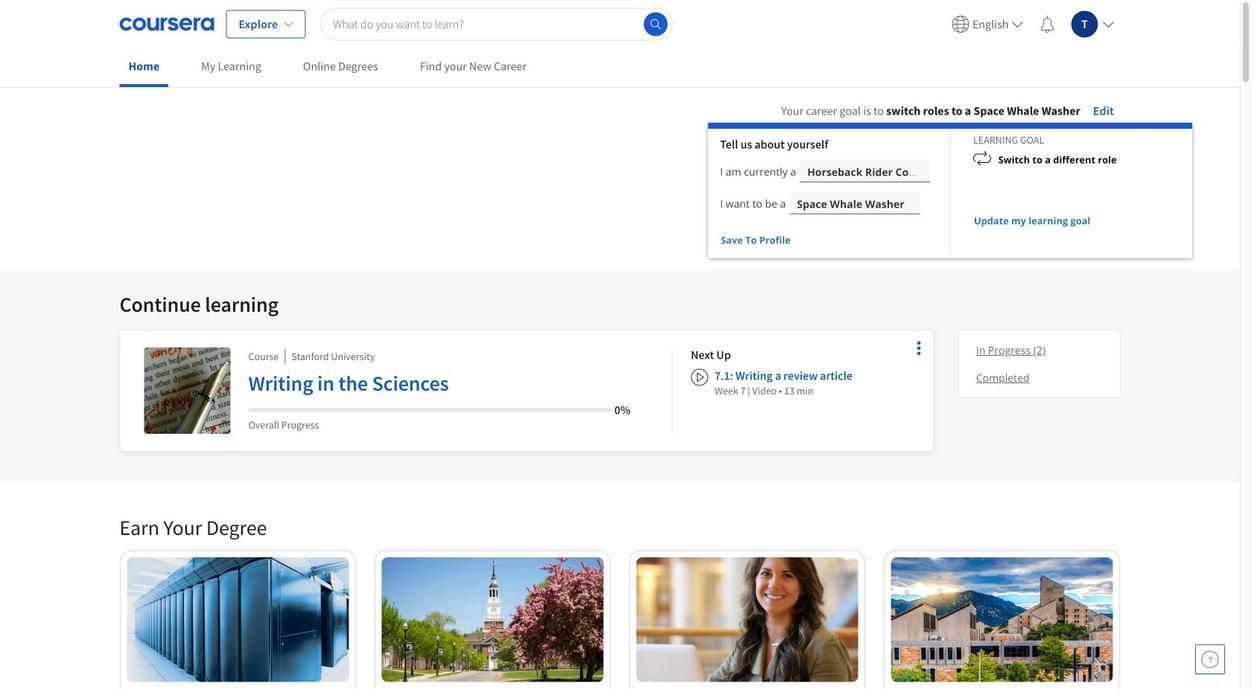 Task type: vqa. For each thing, say whether or not it's contained in the screenshot.
"status"
yes



Task type: locate. For each thing, give the bounding box(es) containing it.
region
[[709, 123, 1193, 259]]

None search field
[[321, 8, 673, 41]]

status
[[792, 240, 799, 243]]



Task type: describe. For each thing, give the bounding box(es) containing it.
writing in the sciences image
[[144, 348, 231, 434]]

coursera image
[[120, 12, 214, 36]]

more option for writing in the sciences image
[[909, 338, 930, 359]]

help center image
[[1202, 651, 1220, 669]]

earn your degree collection element
[[111, 491, 1130, 690]]

What do you want to learn? text field
[[321, 8, 673, 41]]



